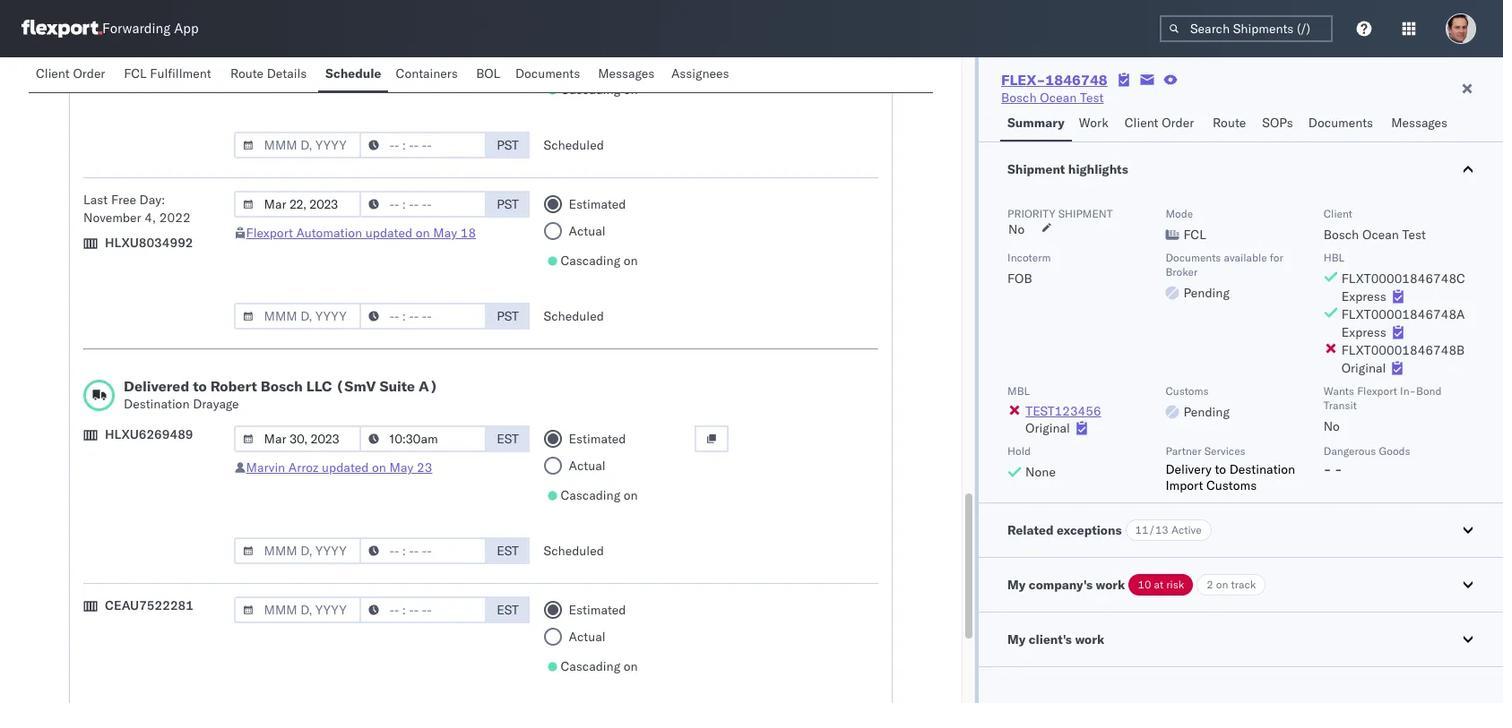 Task type: vqa. For each thing, say whether or not it's contained in the screenshot.
My client's work button
yes



Task type: locate. For each thing, give the bounding box(es) containing it.
flexport
[[246, 225, 293, 241], [1357, 385, 1397, 398]]

bosch ocean test link
[[1001, 89, 1104, 107]]

0 horizontal spatial documents
[[515, 65, 580, 82]]

1 vertical spatial pst
[[497, 196, 519, 212]]

transit
[[1324, 399, 1357, 412]]

2 vertical spatial bosch
[[261, 377, 303, 395]]

related exceptions
[[1008, 523, 1122, 539]]

marvin arroz updated on may 23 button
[[246, 460, 432, 476]]

1 vertical spatial mmm d, yyyy text field
[[234, 426, 361, 453]]

-
[[1324, 462, 1331, 478], [1335, 462, 1342, 478]]

2 vertical spatial estimated
[[569, 602, 626, 618]]

documents right sops button
[[1309, 115, 1373, 131]]

may left 18
[[433, 225, 457, 241]]

2 -- : -- -- text field from the top
[[359, 426, 486, 453]]

3 cascading from the top
[[561, 488, 620, 504]]

1 horizontal spatial to
[[1215, 462, 1226, 478]]

0 horizontal spatial order
[[73, 65, 105, 82]]

partner
[[1166, 445, 1202, 458]]

1 vertical spatial my
[[1008, 632, 1026, 648]]

dangerous
[[1324, 445, 1376, 458]]

express up flxt00001846748a
[[1342, 289, 1386, 305]]

0 horizontal spatial may
[[390, 460, 414, 476]]

1 -- : -- -- text field from the top
[[359, 132, 486, 159]]

0 vertical spatial may
[[433, 225, 457, 241]]

1 vertical spatial express
[[1342, 324, 1386, 341]]

my company's work
[[1008, 577, 1125, 593]]

1 vertical spatial to
[[1215, 462, 1226, 478]]

route up shipment highlights button
[[1213, 115, 1246, 131]]

1 vertical spatial -- : -- -- text field
[[359, 303, 486, 330]]

1 my from the top
[[1008, 577, 1026, 593]]

route details
[[230, 65, 307, 82]]

1 horizontal spatial documents button
[[1301, 107, 1384, 142]]

2 mmm d, yyyy text field from the top
[[234, 426, 361, 453]]

pending down broker
[[1184, 285, 1230, 301]]

2 vertical spatial est
[[497, 602, 519, 618]]

pending for customs
[[1184, 404, 1230, 420]]

3 cascading on from the top
[[561, 488, 638, 504]]

flex-1846748 link
[[1001, 71, 1108, 89]]

express
[[1342, 289, 1386, 305], [1342, 324, 1386, 341]]

0 vertical spatial mmm d, yyyy text field
[[234, 132, 361, 159]]

client bosch ocean test incoterm fob
[[1008, 207, 1426, 287]]

1 horizontal spatial original
[[1342, 360, 1386, 376]]

1 vertical spatial ocean
[[1362, 227, 1399, 243]]

1 vertical spatial client order button
[[1118, 107, 1206, 142]]

1 mmm d, yyyy text field from the top
[[234, 191, 361, 218]]

-- : -- -- text field for 1st mmm d, yyyy text box from the bottom
[[359, 597, 486, 624]]

documents button right bol
[[508, 57, 591, 92]]

0 horizontal spatial messages
[[598, 65, 655, 82]]

last
[[83, 192, 108, 208]]

to up drayage
[[193, 377, 207, 395]]

client down flexport. image
[[36, 65, 70, 82]]

containers button
[[389, 57, 469, 92]]

2 cascading on from the top
[[561, 253, 638, 269]]

hbl
[[1324, 251, 1345, 264]]

0 vertical spatial no
[[1008, 221, 1025, 238]]

1 vertical spatial work
[[1075, 632, 1105, 648]]

no inside "wants flexport in-bond transit no"
[[1324, 419, 1340, 435]]

my client's work button
[[979, 613, 1503, 667]]

2 vertical spatial client
[[1324, 207, 1353, 221]]

0 vertical spatial updated
[[366, 225, 412, 241]]

cascading
[[561, 82, 620, 98], [561, 253, 620, 269], [561, 488, 620, 504], [561, 659, 620, 675]]

details
[[267, 65, 307, 82]]

2 express from the top
[[1342, 324, 1386, 341]]

0 vertical spatial pending
[[1184, 285, 1230, 301]]

0 horizontal spatial destination
[[124, 396, 190, 412]]

1 vertical spatial documents button
[[1301, 107, 1384, 142]]

work left 10
[[1096, 577, 1125, 593]]

1 vertical spatial flexport
[[1357, 385, 1397, 398]]

sops
[[1262, 115, 1293, 131]]

cascading for 3rd mmm d, yyyy text box from the bottom
[[561, 82, 620, 98]]

may for 23
[[390, 460, 414, 476]]

3 -- : -- -- text field from the top
[[359, 538, 486, 565]]

pending
[[1184, 285, 1230, 301], [1184, 404, 1230, 420]]

1 vertical spatial no
[[1324, 419, 1340, 435]]

original down test123456
[[1026, 420, 1070, 437]]

my client's work
[[1008, 632, 1105, 648]]

work for my client's work
[[1075, 632, 1105, 648]]

scheduled
[[544, 137, 604, 153], [544, 308, 604, 324], [544, 543, 604, 559]]

1 pending from the top
[[1184, 285, 1230, 301]]

client order button right work
[[1118, 107, 1206, 142]]

2 vertical spatial mmm d, yyyy text field
[[234, 597, 361, 624]]

destination down delivered
[[124, 396, 190, 412]]

1 - from the left
[[1324, 462, 1331, 478]]

3 est from the top
[[497, 602, 519, 618]]

-- : -- -- text field for 3rd mmm d, yyyy text box from the bottom
[[359, 132, 486, 159]]

0 vertical spatial scheduled
[[544, 137, 604, 153]]

3 pst from the top
[[497, 308, 519, 324]]

1 horizontal spatial fcl
[[1184, 227, 1206, 243]]

2 -- : -- -- text field from the top
[[359, 303, 486, 330]]

day:
[[139, 192, 165, 208]]

0 horizontal spatial client order button
[[29, 57, 117, 92]]

1 vertical spatial bosch
[[1324, 227, 1359, 243]]

3 estimated from the top
[[569, 602, 626, 618]]

-- : -- -- text field
[[359, 191, 486, 218], [359, 426, 486, 453], [359, 538, 486, 565], [359, 597, 486, 624]]

flexport inside "wants flexport in-bond transit no"
[[1357, 385, 1397, 398]]

0 vertical spatial express
[[1342, 289, 1386, 305]]

1 horizontal spatial messages
[[1391, 115, 1448, 131]]

work right client's
[[1075, 632, 1105, 648]]

company's
[[1029, 577, 1093, 593]]

0 vertical spatial original
[[1342, 360, 1386, 376]]

0 horizontal spatial no
[[1008, 221, 1025, 238]]

may left 23
[[390, 460, 414, 476]]

2 vertical spatial mmm d, yyyy text field
[[234, 538, 361, 565]]

0 vertical spatial work
[[1096, 577, 1125, 593]]

1 vertical spatial destination
[[1230, 462, 1295, 478]]

priority shipment
[[1008, 207, 1113, 221]]

pending up services
[[1184, 404, 1230, 420]]

assignees button
[[664, 57, 740, 92]]

0 vertical spatial est
[[497, 431, 519, 447]]

documents right bol button
[[515, 65, 580, 82]]

0 vertical spatial messages button
[[591, 57, 664, 92]]

0 horizontal spatial documents button
[[508, 57, 591, 92]]

0 vertical spatial bosch
[[1001, 90, 1037, 106]]

MMM D, YYYY text field
[[234, 132, 361, 159], [234, 303, 361, 330], [234, 597, 361, 624]]

documents button right the 'sops'
[[1301, 107, 1384, 142]]

1 estimated from the top
[[569, 196, 626, 212]]

0 vertical spatial fcl
[[124, 65, 147, 82]]

10
[[1138, 578, 1151, 592]]

0 horizontal spatial flexport
[[246, 225, 293, 241]]

-- : -- -- text field down containers button in the top of the page
[[359, 132, 486, 159]]

0 vertical spatial order
[[73, 65, 105, 82]]

mbl
[[1008, 385, 1030, 398]]

schedule button
[[318, 57, 389, 92]]

mmm d, yyyy text field down arroz on the bottom left
[[234, 538, 361, 565]]

bosch up hbl
[[1324, 227, 1359, 243]]

ocean inside client bosch ocean test incoterm fob
[[1362, 227, 1399, 243]]

ocean
[[1040, 90, 1077, 106], [1362, 227, 1399, 243]]

11/13
[[1135, 523, 1169, 537]]

mmm d, yyyy text field for automation
[[234, 191, 361, 218]]

1 express from the top
[[1342, 289, 1386, 305]]

1 vertical spatial client
[[1125, 115, 1159, 131]]

my left client's
[[1008, 632, 1026, 648]]

bond
[[1416, 385, 1442, 398]]

0 vertical spatial route
[[230, 65, 264, 82]]

2 cascading from the top
[[561, 253, 620, 269]]

flex-1846748
[[1001, 71, 1108, 89]]

1 vertical spatial order
[[1162, 115, 1194, 131]]

0 vertical spatial mmm d, yyyy text field
[[234, 191, 361, 218]]

automation
[[296, 225, 362, 241]]

3 scheduled from the top
[[544, 543, 604, 559]]

messages button
[[591, 57, 664, 92], [1384, 107, 1457, 142]]

1 vertical spatial route
[[1213, 115, 1246, 131]]

no
[[1008, 221, 1025, 238], [1324, 419, 1340, 435]]

work for my company's work
[[1096, 577, 1125, 593]]

client order right the work button
[[1125, 115, 1194, 131]]

fcl
[[124, 65, 147, 82], [1184, 227, 1206, 243]]

bosch down flex-
[[1001, 90, 1037, 106]]

1 -- : -- -- text field from the top
[[359, 191, 486, 218]]

est for 1st mmm d, yyyy text box from the bottom
[[497, 602, 519, 618]]

a)
[[419, 377, 438, 395]]

client right the work button
[[1125, 115, 1159, 131]]

mmm d, yyyy text field up automation
[[234, 191, 361, 218]]

2 pst from the top
[[497, 196, 519, 212]]

test123456 button
[[1026, 403, 1102, 419]]

-- : -- -- text field up a) at the bottom of page
[[359, 303, 486, 330]]

client's
[[1029, 632, 1072, 648]]

0 vertical spatial estimated
[[569, 196, 626, 212]]

work inside button
[[1075, 632, 1105, 648]]

bosch inside client bosch ocean test incoterm fob
[[1324, 227, 1359, 243]]

2 my from the top
[[1008, 632, 1026, 648]]

1 horizontal spatial no
[[1324, 419, 1340, 435]]

documents button
[[508, 57, 591, 92], [1301, 107, 1384, 142]]

2 vertical spatial pst
[[497, 308, 519, 324]]

customs up partner
[[1166, 385, 1209, 398]]

1 horizontal spatial documents
[[1166, 251, 1221, 264]]

2 pending from the top
[[1184, 404, 1230, 420]]

0 horizontal spatial test
[[1080, 90, 1104, 106]]

flexport left in-
[[1357, 385, 1397, 398]]

client order button
[[29, 57, 117, 92], [1118, 107, 1206, 142]]

1 horizontal spatial ocean
[[1362, 227, 1399, 243]]

0 vertical spatial ocean
[[1040, 90, 1077, 106]]

client order
[[36, 65, 105, 82], [1125, 115, 1194, 131]]

updated right automation
[[366, 225, 412, 241]]

4 -- : -- -- text field from the top
[[359, 597, 486, 624]]

estimated
[[569, 196, 626, 212], [569, 431, 626, 447], [569, 602, 626, 618]]

client order down flexport. image
[[36, 65, 105, 82]]

1 cascading from the top
[[561, 82, 620, 98]]

updated for arroz
[[322, 460, 369, 476]]

0 horizontal spatial -
[[1324, 462, 1331, 478]]

1 vertical spatial est
[[497, 543, 519, 559]]

0 vertical spatial documents button
[[508, 57, 591, 92]]

order left route button
[[1162, 115, 1194, 131]]

2 scheduled from the top
[[544, 308, 604, 324]]

client order button down flexport. image
[[29, 57, 117, 92]]

updated right arroz on the bottom left
[[322, 460, 369, 476]]

may for 18
[[433, 225, 457, 241]]

test inside the bosch ocean test link
[[1080, 90, 1104, 106]]

documents
[[515, 65, 580, 82], [1309, 115, 1373, 131], [1166, 251, 1221, 264]]

0 horizontal spatial route
[[230, 65, 264, 82]]

1 cascading on from the top
[[561, 82, 638, 98]]

0 horizontal spatial original
[[1026, 420, 1070, 437]]

fulfillment
[[150, 65, 211, 82]]

fcl inside button
[[124, 65, 147, 82]]

est for 1st mmm d, yyyy text field from the bottom
[[497, 543, 519, 559]]

bosch left the llc
[[261, 377, 303, 395]]

actual
[[569, 52, 606, 68], [569, 223, 606, 239], [569, 458, 606, 474], [569, 629, 606, 645]]

test down 1846748
[[1080, 90, 1104, 106]]

1 vertical spatial scheduled
[[544, 308, 604, 324]]

partner services delivery to destination import customs
[[1166, 445, 1295, 494]]

mmm d, yyyy text field up arroz on the bottom left
[[234, 426, 361, 453]]

1 horizontal spatial flexport
[[1357, 385, 1397, 398]]

mode
[[1166, 207, 1193, 221]]

23
[[417, 460, 432, 476]]

1 mmm d, yyyy text field from the top
[[234, 132, 361, 159]]

ocean down 'flex-1846748' 'link'
[[1040, 90, 1077, 106]]

for
[[1270, 251, 1283, 264]]

-- : -- -- text field for mmm d, yyyy text field related to arroz
[[359, 426, 486, 453]]

original up wants at the bottom of the page
[[1342, 360, 1386, 376]]

scheduled for est
[[544, 543, 604, 559]]

2 horizontal spatial client
[[1324, 207, 1353, 221]]

-- : -- -- text field
[[359, 132, 486, 159], [359, 303, 486, 330]]

updated for automation
[[366, 225, 412, 241]]

dangerous goods - -
[[1324, 445, 1411, 478]]

flexport left automation
[[246, 225, 293, 241]]

ocean up flxt00001846748c
[[1362, 227, 1399, 243]]

0 horizontal spatial messages button
[[591, 57, 664, 92]]

2 - from the left
[[1335, 462, 1342, 478]]

1 horizontal spatial bosch
[[1001, 90, 1037, 106]]

flexport. image
[[22, 20, 102, 38]]

route left details
[[230, 65, 264, 82]]

destination down services
[[1230, 462, 1295, 478]]

assignees
[[671, 65, 729, 82]]

schedule
[[325, 65, 381, 82]]

client up hbl
[[1324, 207, 1353, 221]]

1 horizontal spatial test
[[1402, 227, 1426, 243]]

client inside client bosch ocean test incoterm fob
[[1324, 207, 1353, 221]]

2 estimated from the top
[[569, 431, 626, 447]]

updated
[[366, 225, 412, 241], [322, 460, 369, 476]]

2
[[1207, 578, 1213, 592]]

fcl down forwarding at the top of the page
[[124, 65, 147, 82]]

to down services
[[1215, 462, 1226, 478]]

work
[[1096, 577, 1125, 593], [1075, 632, 1105, 648]]

1 vertical spatial original
[[1026, 420, 1070, 437]]

related
[[1008, 523, 1054, 539]]

1 vertical spatial documents
[[1309, 115, 1373, 131]]

hlxu8034992
[[105, 235, 193, 251]]

0 vertical spatial client order button
[[29, 57, 117, 92]]

no down "transit"
[[1324, 419, 1340, 435]]

ceau7522281
[[105, 598, 194, 614]]

3 actual from the top
[[569, 458, 606, 474]]

2 vertical spatial documents
[[1166, 251, 1221, 264]]

1 horizontal spatial messages button
[[1384, 107, 1457, 142]]

marvin arroz updated on may 23
[[246, 460, 432, 476]]

none
[[1026, 464, 1056, 480]]

1 vertical spatial estimated
[[569, 431, 626, 447]]

destination inside "delivered to robert bosch llc (smv suite a) destination drayage"
[[124, 396, 190, 412]]

wants flexport in-bond transit no
[[1324, 385, 1442, 435]]

test up flxt00001846748c
[[1402, 227, 1426, 243]]

1 vertical spatial messages
[[1391, 115, 1448, 131]]

4 actual from the top
[[569, 629, 606, 645]]

no down priority
[[1008, 221, 1025, 238]]

route for route
[[1213, 115, 1246, 131]]

destination
[[124, 396, 190, 412], [1230, 462, 1295, 478]]

incoterm
[[1008, 251, 1051, 264]]

1 horizontal spatial -
[[1335, 462, 1342, 478]]

order down forwarding app link
[[73, 65, 105, 82]]

express up flxt00001846748b on the right
[[1342, 324, 1386, 341]]

2 est from the top
[[497, 543, 519, 559]]

1 vertical spatial pending
[[1184, 404, 1230, 420]]

my for my company's work
[[1008, 577, 1026, 593]]

services
[[1204, 445, 1246, 458]]

bol button
[[469, 57, 508, 92]]

fcl for fcl
[[1184, 227, 1206, 243]]

documents up broker
[[1166, 251, 1221, 264]]

0 horizontal spatial to
[[193, 377, 207, 395]]

fcl down mode
[[1184, 227, 1206, 243]]

my inside button
[[1008, 632, 1026, 648]]

0 vertical spatial test
[[1080, 90, 1104, 106]]

shipment
[[1008, 161, 1065, 177]]

my left company's
[[1008, 577, 1026, 593]]

1 vertical spatial mmm d, yyyy text field
[[234, 303, 361, 330]]

MMM D, YYYY text field
[[234, 191, 361, 218], [234, 426, 361, 453], [234, 538, 361, 565]]

messages
[[598, 65, 655, 82], [1391, 115, 1448, 131]]

work
[[1079, 115, 1109, 131]]

flxt00001846748c
[[1342, 271, 1465, 287]]

customs down services
[[1206, 478, 1257, 494]]

0 vertical spatial messages
[[598, 65, 655, 82]]

0 horizontal spatial fcl
[[124, 65, 147, 82]]

0 horizontal spatial client
[[36, 65, 70, 82]]

cascading on for 1st mmm d, yyyy text field from the bottom
[[561, 488, 638, 504]]

wants
[[1324, 385, 1354, 398]]

1 vertical spatial fcl
[[1184, 227, 1206, 243]]

test
[[1080, 90, 1104, 106], [1402, 227, 1426, 243]]

2 actual from the top
[[569, 223, 606, 239]]

cascading for second mmm d, yyyy text box from the bottom
[[561, 253, 620, 269]]

documents inside documents available for broker
[[1166, 251, 1221, 264]]

1 horizontal spatial may
[[433, 225, 457, 241]]

4,
[[144, 210, 156, 226]]

pending for documents available for broker
[[1184, 285, 1230, 301]]

0 vertical spatial my
[[1008, 577, 1026, 593]]

0 horizontal spatial client order
[[36, 65, 105, 82]]

1 vertical spatial test
[[1402, 227, 1426, 243]]

1 est from the top
[[497, 431, 519, 447]]

arroz
[[288, 460, 319, 476]]

to
[[193, 377, 207, 395], [1215, 462, 1226, 478]]

1 vertical spatial customs
[[1206, 478, 1257, 494]]

app
[[174, 20, 199, 37]]

cascading on
[[561, 82, 638, 98], [561, 253, 638, 269], [561, 488, 638, 504], [561, 659, 638, 675]]



Task type: describe. For each thing, give the bounding box(es) containing it.
llc
[[306, 377, 332, 395]]

to inside "delivered to robert bosch llc (smv suite a) destination drayage"
[[193, 377, 207, 395]]

shipment
[[1058, 207, 1113, 221]]

delivered to robert bosch llc (smv suite a) destination drayage
[[124, 377, 438, 412]]

bosch ocean test
[[1001, 90, 1104, 106]]

my for my client's work
[[1008, 632, 1026, 648]]

1 horizontal spatial order
[[1162, 115, 1194, 131]]

containers
[[396, 65, 458, 82]]

cascading on for second mmm d, yyyy text box from the bottom
[[561, 253, 638, 269]]

bosch inside the bosch ocean test link
[[1001, 90, 1037, 106]]

0 vertical spatial flexport
[[246, 225, 293, 241]]

4 cascading on from the top
[[561, 659, 638, 675]]

3 mmm d, yyyy text field from the top
[[234, 597, 361, 624]]

flexport automation updated on may 18
[[246, 225, 476, 241]]

test123456
[[1026, 403, 1101, 419]]

risk
[[1166, 578, 1184, 592]]

flxt00001846748b
[[1342, 342, 1465, 359]]

flxt00001846748a
[[1342, 307, 1465, 323]]

-- : -- -- text field for automation's mmm d, yyyy text field
[[359, 191, 486, 218]]

cascading for 1st mmm d, yyyy text field from the bottom
[[561, 488, 620, 504]]

shipment highlights button
[[979, 143, 1503, 196]]

bosch inside "delivered to robert bosch llc (smv suite a) destination drayage"
[[261, 377, 303, 395]]

mmm d, yyyy text field for arroz
[[234, 426, 361, 453]]

at
[[1154, 578, 1164, 592]]

exceptions
[[1057, 523, 1122, 539]]

goods
[[1379, 445, 1411, 458]]

Search Shipments (/) text field
[[1160, 15, 1333, 42]]

delivery
[[1166, 462, 1212, 478]]

cascading on for 3rd mmm d, yyyy text box from the bottom
[[561, 82, 638, 98]]

hlxu6269489
[[105, 427, 193, 443]]

2 mmm d, yyyy text field from the top
[[234, 303, 361, 330]]

bol
[[476, 65, 500, 82]]

4 cascading from the top
[[561, 659, 620, 675]]

destination inside partner services delivery to destination import customs
[[1230, 462, 1295, 478]]

est for mmm d, yyyy text field related to arroz
[[497, 431, 519, 447]]

shipment highlights
[[1008, 161, 1128, 177]]

broker
[[1166, 265, 1198, 279]]

messages for the messages button to the bottom
[[1391, 115, 1448, 131]]

2 on track
[[1207, 578, 1256, 592]]

forwarding app
[[102, 20, 199, 37]]

scheduled for pst
[[544, 308, 604, 324]]

forwarding
[[102, 20, 171, 37]]

1 scheduled from the top
[[544, 137, 604, 153]]

route for route details
[[230, 65, 264, 82]]

route button
[[1206, 107, 1255, 142]]

fcl for fcl fulfillment
[[124, 65, 147, 82]]

fcl fulfillment
[[124, 65, 211, 82]]

suite
[[380, 377, 415, 395]]

summary
[[1008, 115, 1065, 131]]

test inside client bosch ocean test incoterm fob
[[1402, 227, 1426, 243]]

0 vertical spatial customs
[[1166, 385, 1209, 398]]

active
[[1171, 523, 1202, 537]]

estimated for pst
[[569, 196, 626, 212]]

import
[[1166, 478, 1203, 494]]

1 horizontal spatial client
[[1125, 115, 1159, 131]]

drayage
[[193, 396, 239, 412]]

express for flxt00001846748c
[[1342, 289, 1386, 305]]

last free day: november 4, 2022
[[83, 192, 191, 226]]

18
[[460, 225, 476, 241]]

10 at risk
[[1138, 578, 1184, 592]]

3 mmm d, yyyy text field from the top
[[234, 538, 361, 565]]

messages for the leftmost the messages button
[[598, 65, 655, 82]]

track
[[1231, 578, 1256, 592]]

1 pst from the top
[[497, 137, 519, 153]]

customs inside partner services delivery to destination import customs
[[1206, 478, 1257, 494]]

sops button
[[1255, 107, 1301, 142]]

work button
[[1072, 107, 1118, 142]]

delivered
[[124, 377, 189, 395]]

1846748
[[1045, 71, 1108, 89]]

0 vertical spatial documents
[[515, 65, 580, 82]]

fob
[[1008, 271, 1032, 287]]

hold
[[1008, 445, 1031, 458]]

express for flxt00001846748a
[[1342, 324, 1386, 341]]

2 horizontal spatial documents
[[1309, 115, 1373, 131]]

1 actual from the top
[[569, 52, 606, 68]]

robert
[[210, 377, 257, 395]]

1 vertical spatial client order
[[1125, 115, 1194, 131]]

november
[[83, 210, 141, 226]]

summary button
[[1000, 107, 1072, 142]]

(smv
[[336, 377, 376, 395]]

11/13 active
[[1135, 523, 1202, 537]]

flexport automation updated on may 18 button
[[246, 225, 476, 241]]

to inside partner services delivery to destination import customs
[[1215, 462, 1226, 478]]

0 vertical spatial client
[[36, 65, 70, 82]]

0 horizontal spatial ocean
[[1040, 90, 1077, 106]]

-- : -- -- text field for second mmm d, yyyy text box from the bottom
[[359, 303, 486, 330]]

fcl fulfillment button
[[117, 57, 223, 92]]

highlights
[[1068, 161, 1128, 177]]

1 vertical spatial messages button
[[1384, 107, 1457, 142]]

-- : -- -- text field for 1st mmm d, yyyy text field from the bottom
[[359, 538, 486, 565]]

available
[[1224, 251, 1267, 264]]

2022
[[159, 210, 191, 226]]

free
[[111, 192, 136, 208]]

estimated for est
[[569, 431, 626, 447]]

priority
[[1008, 207, 1055, 221]]

in-
[[1400, 385, 1416, 398]]

forwarding app link
[[22, 20, 199, 38]]



